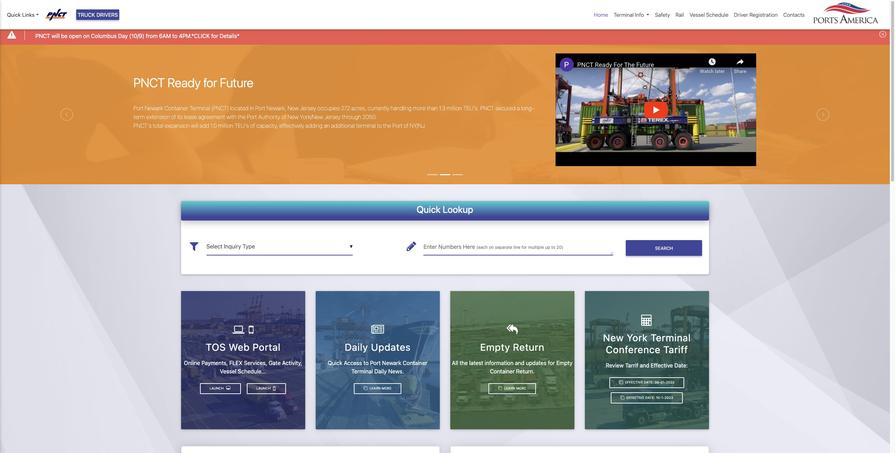 Task type: locate. For each thing, give the bounding box(es) containing it.
launch link down the 'payments,'
[[200, 384, 241, 395]]

the right all
[[460, 360, 468, 367]]

quick left lookup on the top
[[417, 204, 441, 215]]

container inside all the latest information and updates for empty container return.
[[490, 369, 515, 375]]

container up its
[[164, 105, 188, 112]]

to right 6am
[[172, 33, 177, 39]]

0 vertical spatial date:
[[675, 363, 688, 369]]

vessel down flex
[[220, 369, 236, 375]]

1 horizontal spatial will
[[191, 123, 198, 129]]

updates
[[371, 342, 411, 354]]

of down newark,
[[282, 114, 286, 120]]

date: left the 10-
[[646, 397, 655, 400]]

learn more down quick access to port newark container terminal daily news.
[[369, 387, 392, 391]]

1 learn more from the left
[[369, 387, 392, 391]]

1 vertical spatial will
[[191, 123, 198, 129]]

port down 'handling'
[[393, 123, 402, 129]]

launch for desktop image
[[210, 387, 225, 391]]

0 vertical spatial pnct
[[35, 33, 50, 39]]

for right ready at the left
[[203, 75, 217, 90]]

effective for effective date: 10-1-2023
[[627, 397, 645, 400]]

on for columbus
[[83, 33, 90, 39]]

2 more from the left
[[516, 387, 526, 391]]

pnct inside alert
[[35, 33, 50, 39]]

0 horizontal spatial learn
[[370, 387, 381, 391]]

day
[[118, 33, 128, 39]]

launch link
[[247, 384, 286, 395], [200, 384, 241, 395]]

on right open
[[83, 33, 90, 39]]

1 vertical spatial container
[[403, 360, 428, 367]]

0 horizontal spatial clone image
[[364, 387, 368, 391]]

1 learn more link from the left
[[354, 384, 401, 395]]

effective date: 10-1-2023 link
[[611, 393, 683, 404]]

port
[[134, 105, 143, 112], [255, 105, 265, 112], [247, 114, 257, 120], [393, 123, 402, 129], [370, 360, 381, 367]]

launch link down schedule...
[[247, 384, 286, 395]]

2023
[[666, 381, 675, 385], [665, 397, 673, 400]]

launch
[[256, 387, 272, 391], [210, 387, 225, 391]]

effective
[[651, 363, 673, 369], [625, 381, 643, 385], [627, 397, 645, 400]]

ny/nj.
[[410, 123, 426, 129]]

2 vertical spatial pnct
[[480, 105, 494, 112]]

1 vertical spatial clone image
[[621, 397, 625, 400]]

1 horizontal spatial daily
[[374, 369, 387, 375]]

will left be
[[52, 33, 60, 39]]

1 vertical spatial empty
[[557, 360, 573, 367]]

numbers
[[438, 244, 462, 250]]

daily left news. at the left of the page
[[374, 369, 387, 375]]

links
[[22, 12, 35, 18]]

info
[[635, 12, 644, 18]]

learn more
[[369, 387, 392, 391], [503, 387, 526, 391]]

for right line
[[522, 245, 527, 250]]

services,
[[244, 360, 267, 367]]

learn more link down quick access to port newark container terminal daily news.
[[354, 384, 401, 395]]

2 clone image from the left
[[498, 387, 502, 391]]

multiple
[[528, 245, 544, 250]]

teu's
[[235, 123, 249, 129]]

learn for updates
[[370, 387, 381, 391]]

clone image inside effective date: 06-01-2023 link
[[619, 381, 623, 385]]

06-
[[655, 381, 661, 385]]

be
[[61, 33, 68, 39]]

1 horizontal spatial vessel
[[690, 12, 705, 18]]

newark up extension
[[145, 105, 163, 112]]

jersey up "york/new"
[[300, 105, 316, 112]]

clone image for effective date: 06-01-2023
[[619, 381, 623, 385]]

driver registration link
[[731, 8, 781, 21]]

quick inside 'quick links' link
[[7, 12, 21, 18]]

launch left mobile icon
[[256, 387, 272, 391]]

handling
[[391, 105, 412, 112]]

empty return
[[480, 342, 544, 354]]

and up return.
[[515, 360, 525, 367]]

clone image down review
[[619, 381, 623, 385]]

0 horizontal spatial vessel
[[220, 369, 236, 375]]

0 horizontal spatial container
[[164, 105, 188, 112]]

daily up access
[[345, 342, 368, 354]]

pnct left be
[[35, 33, 50, 39]]

learn more down return.
[[503, 387, 526, 391]]

0 horizontal spatial jersey
[[300, 105, 316, 112]]

terminal inside terminal info link
[[614, 12, 634, 18]]

1 vertical spatial jersey
[[324, 114, 341, 120]]

learn more for return
[[503, 387, 526, 391]]

0 vertical spatial daily
[[345, 342, 368, 354]]

learn down quick access to port newark container terminal daily news.
[[370, 387, 381, 391]]

0 vertical spatial jersey
[[300, 105, 316, 112]]

on inside enter numbers here (each on separate line for multiple up to 20)
[[489, 245, 494, 250]]

2 horizontal spatial quick
[[417, 204, 441, 215]]

272
[[341, 105, 350, 112]]

learn more link down all the latest information and updates for empty container return.
[[489, 384, 536, 395]]

1 vertical spatial vessel
[[220, 369, 236, 375]]

million down with
[[218, 123, 233, 129]]

truck drivers
[[78, 12, 118, 18]]

more
[[382, 387, 392, 391], [516, 387, 526, 391]]

1 horizontal spatial the
[[383, 123, 391, 129]]

2 vertical spatial date:
[[646, 397, 655, 400]]

clone image left "effective date: 10-1-2023"
[[621, 397, 625, 400]]

new up conference
[[603, 333, 624, 344]]

terminal up "tariff"
[[651, 333, 691, 344]]

date:
[[675, 363, 688, 369], [644, 381, 654, 385], [646, 397, 655, 400]]

than
[[427, 105, 438, 112]]

1 horizontal spatial learn
[[504, 387, 515, 391]]

expansion
[[165, 123, 190, 129]]

pnct will be open on columbus day (10/9) from 6am to 4pm.*click for details* link
[[35, 32, 240, 40]]

1 horizontal spatial jersey
[[324, 114, 341, 120]]

0 horizontal spatial launch link
[[200, 384, 241, 395]]

for right updates
[[548, 360, 555, 367]]

the up teu's
[[238, 114, 246, 120]]

effective up the '01-'
[[651, 363, 673, 369]]

2023 right the 10-
[[665, 397, 673, 400]]

for left details*
[[211, 33, 218, 39]]

terminal up lease
[[190, 105, 210, 112]]

1 more from the left
[[382, 387, 392, 391]]

port down daily updates
[[370, 360, 381, 367]]

pnct
[[35, 33, 50, 39], [134, 75, 165, 90], [480, 105, 494, 112]]

secured
[[496, 105, 516, 112]]

effective down tarrif on the right bottom of the page
[[625, 381, 643, 385]]

pnct left ready at the left
[[134, 75, 165, 90]]

newark inside port newark container terminal (pnct) located in port newark, new jersey occupies 272 acres, currently handling more than 1.3 million teu's.                                 pnct secured a long- term extension of its lease agreement with the port authority of new york/new jersey through 2050. pnct's total expansion will add 1.0 million teu's of capacity,                                 effectively adding an additional terminal to the port of ny/nj.
[[145, 105, 163, 112]]

the inside all the latest information and updates for empty container return.
[[460, 360, 468, 367]]

date: for 01-
[[644, 381, 654, 385]]

1 horizontal spatial learn more
[[503, 387, 526, 391]]

1 horizontal spatial newark
[[382, 360, 401, 367]]

clone image for effective date: 10-1-2023
[[621, 397, 625, 400]]

quick left the links
[[7, 12, 21, 18]]

0 horizontal spatial will
[[52, 33, 60, 39]]

clone image
[[619, 381, 623, 385], [621, 397, 625, 400]]

0 vertical spatial quick
[[7, 12, 21, 18]]

jersey
[[300, 105, 316, 112], [324, 114, 341, 120]]

mobile image
[[273, 386, 276, 392]]

0 horizontal spatial learn more link
[[354, 384, 401, 395]]

0 horizontal spatial empty
[[480, 342, 510, 354]]

terminal inside quick access to port newark container terminal daily news.
[[351, 369, 373, 375]]

container
[[164, 105, 188, 112], [403, 360, 428, 367], [490, 369, 515, 375]]

quick links
[[7, 12, 35, 18]]

clone image
[[364, 387, 368, 391], [498, 387, 502, 391]]

conference
[[606, 344, 661, 356]]

0 vertical spatial will
[[52, 33, 60, 39]]

empty right updates
[[557, 360, 573, 367]]

1 vertical spatial daily
[[374, 369, 387, 375]]

launch left desktop image
[[210, 387, 225, 391]]

1 learn from the left
[[370, 387, 381, 391]]

more for updates
[[382, 387, 392, 391]]

ready
[[168, 75, 201, 90]]

safety link
[[652, 8, 673, 21]]

1 horizontal spatial quick
[[328, 360, 342, 367]]

through
[[342, 114, 361, 120]]

date: left 06-
[[644, 381, 654, 385]]

2 vertical spatial container
[[490, 369, 515, 375]]

future
[[220, 75, 253, 90]]

newark
[[145, 105, 163, 112], [382, 360, 401, 367]]

more down news. at the left of the page
[[382, 387, 392, 391]]

empty
[[480, 342, 510, 354], [557, 360, 573, 367]]

1 vertical spatial effective
[[625, 381, 643, 385]]

1 vertical spatial 2023
[[665, 397, 673, 400]]

0 horizontal spatial more
[[382, 387, 392, 391]]

1 horizontal spatial launch
[[256, 387, 272, 391]]

with
[[226, 114, 237, 120]]

2 vertical spatial the
[[460, 360, 468, 367]]

on right (each
[[489, 245, 494, 250]]

clone image down all the latest information and updates for empty container return.
[[498, 387, 502, 391]]

0 horizontal spatial launch
[[210, 387, 225, 391]]

port up the term
[[134, 105, 143, 112]]

2023 right 06-
[[666, 381, 675, 385]]

2 launch from the left
[[210, 387, 225, 391]]

1 horizontal spatial empty
[[557, 360, 573, 367]]

0 vertical spatial million
[[447, 105, 462, 112]]

container down information
[[490, 369, 515, 375]]

date: for 1-
[[646, 397, 655, 400]]

1 horizontal spatial clone image
[[498, 387, 502, 391]]

1 vertical spatial date:
[[644, 381, 654, 385]]

1 vertical spatial quick
[[417, 204, 441, 215]]

in
[[250, 105, 254, 112]]

0 vertical spatial container
[[164, 105, 188, 112]]

learn down all the latest information and updates for empty container return.
[[504, 387, 515, 391]]

0 vertical spatial 2023
[[666, 381, 675, 385]]

and inside all the latest information and updates for empty container return.
[[515, 360, 525, 367]]

pnct right 'teu's.'
[[480, 105, 494, 112]]

1 vertical spatial the
[[383, 123, 391, 129]]

learn
[[370, 387, 381, 391], [504, 387, 515, 391]]

more down return.
[[516, 387, 526, 391]]

None text field
[[207, 239, 353, 256], [424, 239, 613, 256], [207, 239, 353, 256], [424, 239, 613, 256]]

to right up
[[551, 245, 555, 250]]

1 horizontal spatial pnct
[[134, 75, 165, 90]]

0 horizontal spatial on
[[83, 33, 90, 39]]

container up news. at the left of the page
[[403, 360, 428, 367]]

0 horizontal spatial pnct
[[35, 33, 50, 39]]

acres,
[[351, 105, 366, 112]]

terminal left info
[[614, 12, 634, 18]]

0 horizontal spatial quick
[[7, 12, 21, 18]]

1 vertical spatial newark
[[382, 360, 401, 367]]

the down currently
[[383, 123, 391, 129]]

jersey down the occupies
[[324, 114, 341, 120]]

the
[[238, 114, 246, 120], [383, 123, 391, 129], [460, 360, 468, 367]]

1 vertical spatial on
[[489, 245, 494, 250]]

tos
[[206, 342, 226, 354]]

on inside pnct will be open on columbus day (10/9) from 6am to 4pm.*click for details* link
[[83, 33, 90, 39]]

empty up information
[[480, 342, 510, 354]]

latest
[[469, 360, 483, 367]]

learn more link for return
[[489, 384, 536, 395]]

date: down "tariff"
[[675, 363, 688, 369]]

will down lease
[[191, 123, 198, 129]]

0 horizontal spatial the
[[238, 114, 246, 120]]

clone image inside effective date: 10-1-2023 link
[[621, 397, 625, 400]]

(each
[[477, 245, 488, 250]]

2 learn from the left
[[504, 387, 515, 391]]

terminal down access
[[351, 369, 373, 375]]

quick inside quick access to port newark container terminal daily news.
[[328, 360, 342, 367]]

1.0
[[210, 123, 217, 129]]

to right access
[[364, 360, 369, 367]]

tos web portal
[[206, 342, 280, 354]]

0 vertical spatial clone image
[[619, 381, 623, 385]]

learn more link for updates
[[354, 384, 401, 395]]

daily
[[345, 342, 368, 354], [374, 369, 387, 375]]

pnct will be open on columbus day (10/9) from 6am to 4pm.*click for details*
[[35, 33, 240, 39]]

0 vertical spatial empty
[[480, 342, 510, 354]]

0 vertical spatial on
[[83, 33, 90, 39]]

occupies
[[317, 105, 340, 112]]

1 launch from the left
[[256, 387, 272, 391]]

clone image down quick access to port newark container terminal daily news.
[[364, 387, 368, 391]]

vessel right rail at the right of the page
[[690, 12, 705, 18]]

terminal
[[614, 12, 634, 18], [190, 105, 210, 112], [651, 333, 691, 344], [351, 369, 373, 375]]

1 horizontal spatial on
[[489, 245, 494, 250]]

(10/9)
[[129, 33, 144, 39]]

on for separate
[[489, 245, 494, 250]]

million right 1.3
[[447, 105, 462, 112]]

to inside enter numbers here (each on separate line for multiple up to 20)
[[551, 245, 555, 250]]

terminal inside new york terminal conference tariff
[[651, 333, 691, 344]]

2 vertical spatial effective
[[627, 397, 645, 400]]

▼
[[350, 245, 353, 250]]

payments,
[[202, 360, 228, 367]]

2 learn more from the left
[[503, 387, 526, 391]]

for inside enter numbers here (each on separate line for multiple up to 20)
[[522, 245, 527, 250]]

effective down effective date: 06-01-2023 link
[[627, 397, 645, 400]]

quick left access
[[328, 360, 342, 367]]

2 learn more link from the left
[[489, 384, 536, 395]]

quick links link
[[7, 11, 39, 19]]

2 vertical spatial quick
[[328, 360, 342, 367]]

of
[[171, 114, 176, 120], [282, 114, 286, 120], [250, 123, 255, 129], [404, 123, 409, 129]]

and right tarrif on the right bottom of the page
[[640, 363, 649, 369]]

0 horizontal spatial learn more
[[369, 387, 392, 391]]

effective for effective date: 06-01-2023
[[625, 381, 643, 385]]

rail
[[676, 12, 684, 18]]

2 vertical spatial new
[[603, 333, 624, 344]]

1 horizontal spatial more
[[516, 387, 526, 391]]

columbus
[[91, 33, 117, 39]]

1 vertical spatial pnct
[[134, 75, 165, 90]]

to right the terminal
[[377, 123, 382, 129]]

0 horizontal spatial newark
[[145, 105, 163, 112]]

container inside quick access to port newark container terminal daily news.
[[403, 360, 428, 367]]

1 horizontal spatial container
[[403, 360, 428, 367]]

will
[[52, 33, 60, 39], [191, 123, 198, 129]]

will inside port newark container terminal (pnct) located in port newark, new jersey occupies 272 acres, currently handling more than 1.3 million teu's.                                 pnct secured a long- term extension of its lease agreement with the port authority of new york/new jersey through 2050. pnct's total expansion will add 1.0 million teu's of capacity,                                 effectively adding an additional terminal to the port of ny/nj.
[[191, 123, 198, 129]]

1 horizontal spatial launch link
[[247, 384, 286, 395]]

tariff
[[663, 344, 688, 356]]

new up effectively
[[288, 114, 299, 120]]

newark up news. at the left of the page
[[382, 360, 401, 367]]

0 horizontal spatial and
[[515, 360, 525, 367]]

port right in
[[255, 105, 265, 112]]

new right newark,
[[288, 105, 299, 112]]

pnct for pnct ready for future
[[134, 75, 165, 90]]

on
[[83, 33, 90, 39], [489, 245, 494, 250]]

1 clone image from the left
[[364, 387, 368, 391]]

and
[[515, 360, 525, 367], [640, 363, 649, 369]]

0 vertical spatial newark
[[145, 105, 163, 112]]

0 horizontal spatial million
[[218, 123, 233, 129]]

1 horizontal spatial million
[[447, 105, 462, 112]]

2 horizontal spatial the
[[460, 360, 468, 367]]

2 horizontal spatial container
[[490, 369, 515, 375]]

2 horizontal spatial pnct
[[480, 105, 494, 112]]

1 horizontal spatial learn more link
[[489, 384, 536, 395]]



Task type: vqa. For each thing, say whether or not it's contained in the screenshot.
Economic
no



Task type: describe. For each thing, give the bounding box(es) containing it.
total
[[153, 123, 163, 129]]

01-
[[661, 381, 666, 385]]

1-
[[662, 397, 665, 400]]

from
[[146, 33, 158, 39]]

driver
[[734, 12, 748, 18]]

online payments, flex services, gate activity, vessel schedule...
[[184, 360, 302, 375]]

port down in
[[247, 114, 257, 120]]

learn for return
[[504, 387, 515, 391]]

10-
[[656, 397, 662, 400]]

capacity,
[[256, 123, 278, 129]]

lease
[[184, 114, 197, 120]]

clone image for empty
[[498, 387, 502, 391]]

driver registration
[[734, 12, 778, 18]]

enter numbers here (each on separate line for multiple up to 20)
[[424, 244, 563, 250]]

new inside new york terminal conference tariff
[[603, 333, 624, 344]]

lookup
[[443, 204, 473, 215]]

return.
[[516, 369, 535, 375]]

tarrif
[[625, 363, 639, 369]]

contacts link
[[781, 8, 808, 21]]

all the latest information and updates for empty container return.
[[452, 360, 573, 375]]

currently
[[368, 105, 389, 112]]

for inside alert
[[211, 33, 218, 39]]

add
[[200, 123, 209, 129]]

schedule...
[[238, 369, 266, 375]]

1 launch link from the left
[[247, 384, 286, 395]]

an
[[324, 123, 330, 129]]

learn more for updates
[[369, 387, 392, 391]]

0 vertical spatial effective
[[651, 363, 673, 369]]

extension
[[146, 114, 170, 120]]

separate
[[495, 245, 512, 250]]

2 launch link from the left
[[200, 384, 241, 395]]

empty inside all the latest information and updates for empty container return.
[[557, 360, 573, 367]]

0 vertical spatial the
[[238, 114, 246, 120]]

pnct inside port newark container terminal (pnct) located in port newark, new jersey occupies 272 acres, currently handling more than 1.3 million teu's.                                 pnct secured a long- term extension of its lease agreement with the port authority of new york/new jersey through 2050. pnct's total expansion will add 1.0 million teu's of capacity,                                 effectively adding an additional terminal to the port of ny/nj.
[[480, 105, 494, 112]]

york/new
[[300, 114, 323, 120]]

safety
[[655, 12, 670, 18]]

2023 for 1-
[[665, 397, 673, 400]]

0 horizontal spatial daily
[[345, 342, 368, 354]]

vessel schedule link
[[687, 8, 731, 21]]

gate
[[269, 360, 281, 367]]

adding
[[306, 123, 323, 129]]

pnct ready for future image
[[0, 45, 890, 224]]

search
[[655, 246, 673, 251]]

terminal info
[[614, 12, 644, 18]]

to inside pnct will be open on columbus day (10/9) from 6am to 4pm.*click for details* link
[[172, 33, 177, 39]]

newark,
[[267, 105, 286, 112]]

schedule
[[706, 12, 729, 18]]

launch for mobile icon
[[256, 387, 272, 391]]

quick lookup
[[417, 204, 473, 215]]

details*
[[220, 33, 240, 39]]

of left ny/nj.
[[404, 123, 409, 129]]

vessel inside the online payments, flex services, gate activity, vessel schedule...
[[220, 369, 236, 375]]

enter
[[424, 244, 437, 250]]

port newark container terminal (pnct) located in port newark, new jersey occupies 272 acres, currently handling more than 1.3 million teu's.                                 pnct secured a long- term extension of its lease agreement with the port authority of new york/new jersey through 2050. pnct's total expansion will add 1.0 million teu's of capacity,                                 effectively adding an additional terminal to the port of ny/nj.
[[134, 105, 534, 129]]

to inside port newark container terminal (pnct) located in port newark, new jersey occupies 272 acres, currently handling more than 1.3 million teu's.                                 pnct secured a long- term extension of its lease agreement with the port authority of new york/new jersey through 2050. pnct's total expansion will add 1.0 million teu's of capacity,                                 effectively adding an additional terminal to the port of ny/nj.
[[377, 123, 382, 129]]

container inside port newark container terminal (pnct) located in port newark, new jersey occupies 272 acres, currently handling more than 1.3 million teu's.                                 pnct secured a long- term extension of its lease agreement with the port authority of new york/new jersey through 2050. pnct's total expansion will add 1.0 million teu's of capacity,                                 effectively adding an additional terminal to the port of ny/nj.
[[164, 105, 188, 112]]

quick for quick lookup
[[417, 204, 441, 215]]

registration
[[750, 12, 778, 18]]

quick for quick access to port newark container terminal daily news.
[[328, 360, 342, 367]]

1.3
[[439, 105, 446, 112]]

of right teu's
[[250, 123, 255, 129]]

effective date: 10-1-2023
[[626, 397, 673, 400]]

updates
[[526, 360, 547, 367]]

to inside quick access to port newark container terminal daily news.
[[364, 360, 369, 367]]

more for return
[[516, 387, 526, 391]]

pnct for pnct will be open on columbus day (10/9) from 6am to 4pm.*click for details*
[[35, 33, 50, 39]]

20)
[[557, 245, 563, 250]]

(pnct)
[[212, 105, 229, 112]]

terminal inside port newark container terminal (pnct) located in port newark, new jersey occupies 272 acres, currently handling more than 1.3 million teu's.                                 pnct secured a long- term extension of its lease agreement with the port authority of new york/new jersey through 2050. pnct's total expansion will add 1.0 million teu's of capacity,                                 effectively adding an additional terminal to the port of ny/nj.
[[190, 105, 210, 112]]

for inside all the latest information and updates for empty container return.
[[548, 360, 555, 367]]

newark inside quick access to port newark container terminal daily news.
[[382, 360, 401, 367]]

desktop image
[[226, 387, 230, 391]]

effectively
[[279, 123, 304, 129]]

all
[[452, 360, 458, 367]]

clone image for daily
[[364, 387, 368, 391]]

long-
[[521, 105, 534, 112]]

truck drivers link
[[76, 9, 119, 20]]

teu's.
[[463, 105, 479, 112]]

term
[[134, 114, 145, 120]]

located
[[230, 105, 249, 112]]

daily inside quick access to port newark container terminal daily news.
[[374, 369, 387, 375]]

review tarrif and effective date:
[[606, 363, 688, 369]]

agreement
[[198, 114, 225, 120]]

pnct's
[[134, 123, 152, 129]]

close image
[[880, 31, 887, 38]]

access
[[344, 360, 362, 367]]

new york terminal conference tariff
[[603, 333, 691, 356]]

1 vertical spatial million
[[218, 123, 233, 129]]

information
[[485, 360, 514, 367]]

2023 for 01-
[[666, 381, 675, 385]]

quick for quick links
[[7, 12, 21, 18]]

home link
[[591, 8, 611, 21]]

0 vertical spatial vessel
[[690, 12, 705, 18]]

pnct will be open on columbus day (10/9) from 6am to 4pm.*click for details* alert
[[0, 26, 890, 45]]

additional
[[331, 123, 355, 129]]

will inside alert
[[52, 33, 60, 39]]

search button
[[626, 241, 702, 256]]

open
[[69, 33, 82, 39]]

effective date: 06-01-2023 link
[[610, 378, 684, 389]]

truck
[[78, 12, 95, 18]]

terminal
[[356, 123, 376, 129]]

0 vertical spatial new
[[288, 105, 299, 112]]

activity,
[[282, 360, 302, 367]]

a
[[517, 105, 520, 112]]

pnct ready for future
[[134, 75, 253, 90]]

6am
[[159, 33, 171, 39]]

terminal info link
[[611, 8, 652, 21]]

1 horizontal spatial and
[[640, 363, 649, 369]]

1 vertical spatial new
[[288, 114, 299, 120]]

more
[[413, 105, 426, 112]]

port inside quick access to port newark container terminal daily news.
[[370, 360, 381, 367]]

flex
[[229, 360, 243, 367]]

vessel schedule
[[690, 12, 729, 18]]

daily updates
[[345, 342, 411, 354]]

2050.
[[363, 114, 377, 120]]

york
[[627, 333, 648, 344]]

online
[[184, 360, 200, 367]]

of left its
[[171, 114, 176, 120]]



